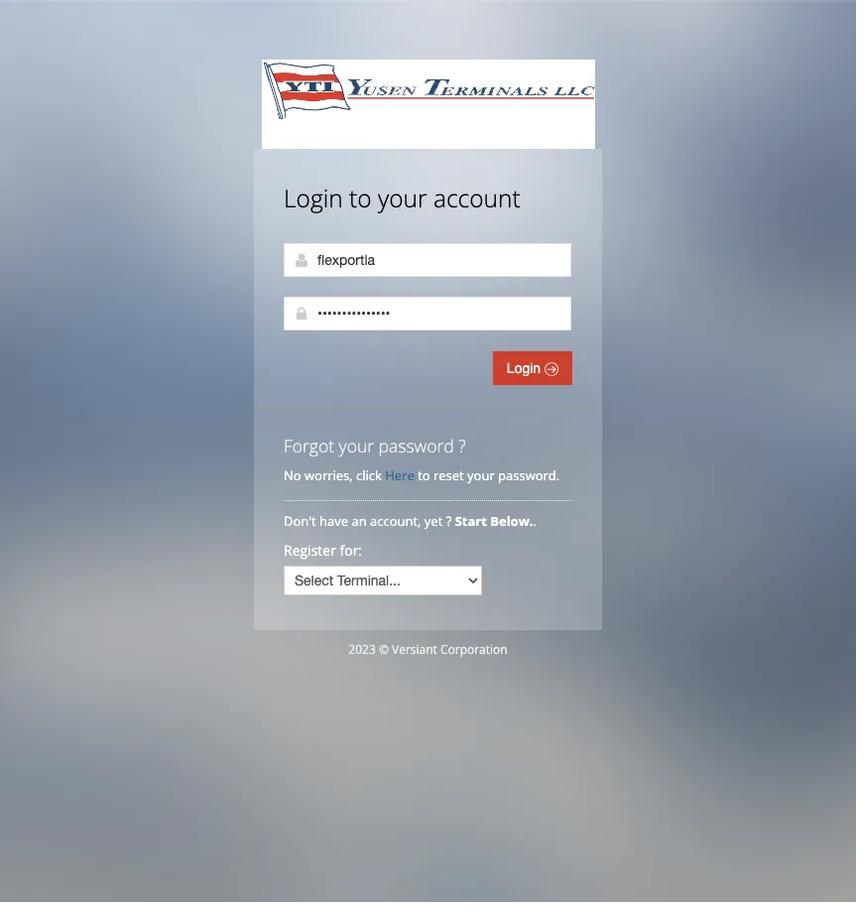 Task type: describe. For each thing, give the bounding box(es) containing it.
register
[[284, 541, 336, 560]]

an
[[352, 512, 367, 530]]

0 vertical spatial your
[[378, 182, 427, 214]]

? inside the forgot your password ? no worries, click here to reset your password.
[[459, 434, 466, 457]]

have
[[320, 512, 348, 530]]

here
[[385, 466, 415, 484]]

don't
[[284, 512, 316, 530]]

below.
[[490, 512, 533, 530]]

.
[[533, 512, 537, 530]]

start
[[455, 512, 487, 530]]

lock image
[[294, 306, 310, 322]]

no
[[284, 466, 301, 484]]

register for:
[[284, 541, 362, 560]]

account
[[434, 182, 521, 214]]

yet
[[425, 512, 443, 530]]

1 vertical spatial ?
[[446, 512, 452, 530]]

corporation
[[441, 641, 508, 658]]

2023 © versiant corporation
[[349, 641, 508, 658]]

password
[[379, 434, 454, 457]]



Task type: locate. For each thing, give the bounding box(es) containing it.
1 horizontal spatial login
[[507, 360, 545, 376]]

don't have an account, yet ? start below. .
[[284, 512, 540, 530]]

? right yet
[[446, 512, 452, 530]]

0 horizontal spatial to
[[349, 182, 372, 214]]

click
[[356, 466, 382, 484]]

login for login to your account
[[284, 182, 343, 214]]

Username text field
[[284, 243, 572, 277]]

reset
[[434, 466, 464, 484]]

for:
[[340, 541, 362, 560]]

Password password field
[[284, 297, 572, 330]]

login to your account
[[284, 182, 521, 214]]

user image
[[294, 252, 310, 268]]

2 vertical spatial your
[[467, 466, 495, 484]]

login button
[[493, 351, 573, 385]]

?
[[459, 434, 466, 457], [446, 512, 452, 530]]

0 vertical spatial ?
[[459, 434, 466, 457]]

1 horizontal spatial your
[[378, 182, 427, 214]]

to
[[349, 182, 372, 214], [418, 466, 430, 484]]

to up username text field
[[349, 182, 372, 214]]

password.
[[498, 466, 560, 484]]

to inside the forgot your password ? no worries, click here to reset your password.
[[418, 466, 430, 484]]

0 horizontal spatial your
[[339, 434, 374, 457]]

1 vertical spatial login
[[507, 360, 545, 376]]

forgot
[[284, 434, 335, 457]]

2 horizontal spatial your
[[467, 466, 495, 484]]

1 vertical spatial your
[[339, 434, 374, 457]]

1 horizontal spatial to
[[418, 466, 430, 484]]

your
[[378, 182, 427, 214], [339, 434, 374, 457], [467, 466, 495, 484]]

your up username text field
[[378, 182, 427, 214]]

1 vertical spatial to
[[418, 466, 430, 484]]

to right here
[[418, 466, 430, 484]]

account,
[[370, 512, 421, 530]]

0 vertical spatial to
[[349, 182, 372, 214]]

swapright image
[[545, 362, 559, 376]]

login inside login button
[[507, 360, 545, 376]]

2023
[[349, 641, 376, 658]]

? up reset
[[459, 434, 466, 457]]

your right reset
[[467, 466, 495, 484]]

worries,
[[305, 466, 353, 484]]

©
[[379, 641, 389, 658]]

here link
[[385, 466, 415, 484]]

your up click
[[339, 434, 374, 457]]

0 horizontal spatial login
[[284, 182, 343, 214]]

0 horizontal spatial ?
[[446, 512, 452, 530]]

0 vertical spatial login
[[284, 182, 343, 214]]

forgot your password ? no worries, click here to reset your password.
[[284, 434, 560, 484]]

login for login
[[507, 360, 545, 376]]

1 horizontal spatial ?
[[459, 434, 466, 457]]

login
[[284, 182, 343, 214], [507, 360, 545, 376]]

versiant
[[392, 641, 437, 658]]



